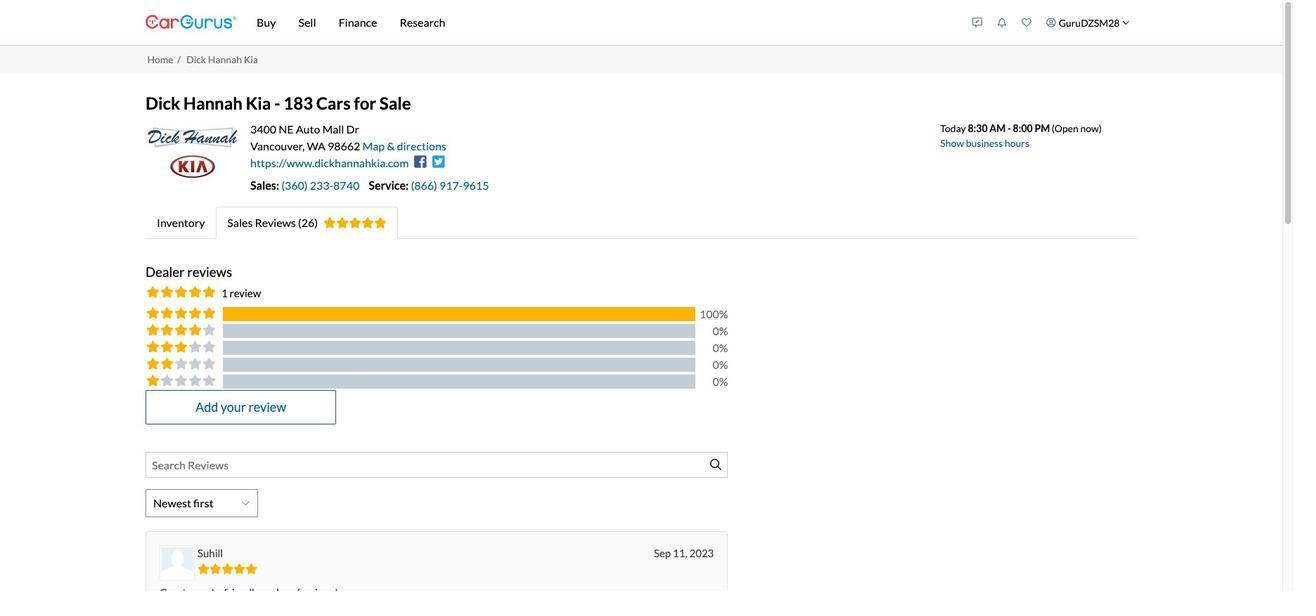 Task type: vqa. For each thing, say whether or not it's contained in the screenshot.
1 review
yes



Task type: locate. For each thing, give the bounding box(es) containing it.
0 vertical spatial -
[[274, 93, 280, 113]]

sep 11, 2023
[[654, 547, 714, 560]]

sale
[[380, 93, 411, 113]]

facebook - dick hannah kia image
[[415, 155, 427, 169]]

star image
[[336, 217, 349, 229], [349, 217, 362, 229], [362, 217, 374, 229], [221, 564, 233, 575], [233, 564, 245, 575], [245, 564, 257, 575]]

1 vertical spatial -
[[1008, 122, 1012, 134]]

review
[[230, 287, 261, 300], [249, 400, 286, 415]]

chevron down image inside gurudzsm28 popup button
[[1123, 19, 1130, 26]]

cargurus logo homepage link link
[[146, 2, 237, 43]]

service:
[[369, 179, 409, 192]]

4 0% from the top
[[713, 375, 728, 388]]

tab list containing inventory
[[146, 207, 1138, 239]]

- right am at the top right
[[1008, 122, 1012, 134]]

sell
[[299, 15, 316, 29]]

1 horizontal spatial dick
[[187, 53, 206, 65]]

sales reviews (26)
[[227, 216, 318, 229]]

https://www.dickhannahkia.com
[[250, 156, 409, 169]]

0 vertical spatial kia
[[244, 53, 258, 65]]

dick right /
[[187, 53, 206, 65]]

buy
[[257, 15, 276, 29]]

kia down buy popup button
[[244, 53, 258, 65]]

today 8:30 am - 8:00 pm (open now) show business hours
[[941, 122, 1102, 149]]

review right your
[[249, 400, 286, 415]]

tab list
[[146, 207, 1138, 239]]

https://www.dickhannahkia.com link
[[250, 156, 409, 169]]

kia
[[244, 53, 258, 65], [246, 93, 271, 113]]

183
[[284, 93, 313, 113]]

inventory tab
[[146, 207, 216, 239]]

vancouver,
[[250, 139, 305, 153]]

917-
[[440, 179, 463, 192]]

3400 ne auto mall dr vancouver, wa 98662 map & directions
[[250, 122, 447, 153]]

menu bar
[[237, 0, 966, 45]]

star image
[[324, 217, 336, 229], [374, 217, 387, 229], [198, 564, 210, 575], [210, 564, 221, 575]]

(866) 917-9615 link
[[411, 179, 489, 192]]

9615
[[463, 179, 489, 192]]

open notifications image
[[998, 18, 1008, 27]]

map
[[363, 139, 385, 153]]

dr
[[346, 122, 360, 136]]

1 review
[[222, 287, 261, 300]]

dealer
[[146, 264, 185, 280]]

hannah down the home / dick hannah kia at left
[[183, 93, 243, 113]]

1 horizontal spatial chevron down image
[[1123, 19, 1130, 26]]

kia up 3400 at left top
[[246, 93, 271, 113]]

gurudzsm28 menu item
[[1040, 3, 1138, 42]]

hannah right /
[[208, 53, 242, 65]]

2 0% from the top
[[713, 341, 728, 354]]

0 vertical spatial review
[[230, 287, 261, 300]]

dick
[[187, 53, 206, 65], [146, 93, 180, 113]]

dick down home link
[[146, 93, 180, 113]]

service: (866) 917-9615
[[369, 179, 489, 192]]

1 vertical spatial dick
[[146, 93, 180, 113]]

sales: (360) 233-8740
[[250, 179, 360, 192]]

add your review link
[[146, 390, 336, 425]]

business
[[966, 137, 1003, 149]]

1 horizontal spatial -
[[1008, 122, 1012, 134]]

gurudzsm28 button
[[1040, 3, 1138, 42]]

2023
[[690, 547, 714, 560]]

0 vertical spatial chevron down image
[[1123, 19, 1130, 26]]

dick hannah kia logo image
[[146, 121, 240, 184]]

1 vertical spatial review
[[249, 400, 286, 415]]

ne
[[279, 122, 294, 136]]

hours
[[1005, 137, 1030, 149]]

review right '1' at left
[[230, 287, 261, 300]]

- inside today 8:30 am - 8:00 pm (open now) show business hours
[[1008, 122, 1012, 134]]

dealer reviews
[[146, 264, 232, 280]]

sales:
[[250, 179, 279, 192]]

0%
[[713, 324, 728, 338], [713, 341, 728, 354], [713, 358, 728, 371], [713, 375, 728, 388]]

home
[[147, 53, 174, 65]]

directions
[[397, 139, 447, 153]]

- left 183
[[274, 93, 280, 113]]

reviews
[[187, 264, 232, 280]]

-
[[274, 93, 280, 113], [1008, 122, 1012, 134]]

hannah
[[208, 53, 242, 65], [183, 93, 243, 113]]

chevron down image
[[1123, 19, 1130, 26], [242, 499, 249, 508]]

Search Reviews field
[[146, 452, 728, 478]]

1 vertical spatial chevron down image
[[242, 499, 249, 508]]

0 horizontal spatial -
[[274, 93, 280, 113]]

3 0% from the top
[[713, 358, 728, 371]]

gurudzsm28 menu
[[966, 3, 1138, 42]]

sales
[[227, 216, 253, 229]]

search image
[[711, 459, 722, 471]]

- for 183
[[274, 93, 280, 113]]

0 horizontal spatial dick
[[146, 93, 180, 113]]

cars
[[316, 93, 351, 113]]



Task type: describe. For each thing, give the bounding box(es) containing it.
(360) 233-8740 link
[[282, 179, 369, 192]]

11,
[[673, 547, 688, 560]]

&
[[387, 139, 395, 153]]

3400
[[250, 122, 277, 136]]

(360)
[[282, 179, 308, 192]]

add
[[196, 400, 218, 415]]

dick hannah kia - 183 cars for sale
[[146, 93, 411, 113]]

add a car review image
[[973, 18, 983, 27]]

for
[[354, 93, 376, 113]]

research button
[[389, 0, 457, 45]]

user icon image
[[1047, 18, 1057, 27]]

(open
[[1052, 122, 1079, 134]]

233-
[[310, 179, 334, 192]]

0 vertical spatial hannah
[[208, 53, 242, 65]]

mall
[[322, 122, 344, 136]]

(866)
[[411, 179, 437, 192]]

finance
[[339, 15, 377, 29]]

am
[[990, 122, 1006, 134]]

suhill
[[198, 547, 223, 560]]

add your review
[[196, 400, 286, 415]]

inventory
[[157, 216, 205, 229]]

show
[[941, 137, 965, 149]]

- for 8:00
[[1008, 122, 1012, 134]]

8:30
[[968, 122, 988, 134]]

menu bar containing buy
[[237, 0, 966, 45]]

finance button
[[328, 0, 389, 45]]

your
[[221, 400, 246, 415]]

map & directions link
[[363, 139, 447, 153]]

pm
[[1035, 122, 1050, 134]]

home / dick hannah kia
[[147, 53, 258, 65]]

100%
[[700, 307, 728, 321]]

1 0% from the top
[[713, 324, 728, 338]]

saved cars image
[[1022, 18, 1032, 27]]

home link
[[147, 53, 174, 65]]

show business hours button
[[941, 137, 1030, 149]]

suhill image
[[162, 548, 193, 579]]

8740
[[334, 179, 360, 192]]

now)
[[1081, 122, 1102, 134]]

1 vertical spatial hannah
[[183, 93, 243, 113]]

wa
[[307, 139, 326, 153]]

buy button
[[246, 0, 287, 45]]

twitter - dick hannah kia image
[[433, 155, 445, 169]]

1 vertical spatial kia
[[246, 93, 271, 113]]

auto
[[296, 122, 320, 136]]

1
[[222, 287, 228, 300]]

research
[[400, 15, 446, 29]]

8:00
[[1013, 122, 1033, 134]]

reviews
[[255, 216, 296, 229]]

98662
[[328, 139, 360, 153]]

sell button
[[287, 0, 328, 45]]

sep
[[654, 547, 671, 560]]

gurudzsm28
[[1059, 17, 1120, 28]]

0 vertical spatial dick
[[187, 53, 206, 65]]

cargurus logo homepage link image
[[146, 2, 237, 43]]

/
[[177, 53, 181, 65]]

today
[[941, 122, 966, 134]]

0 horizontal spatial chevron down image
[[242, 499, 249, 508]]

(26)
[[298, 216, 318, 229]]



